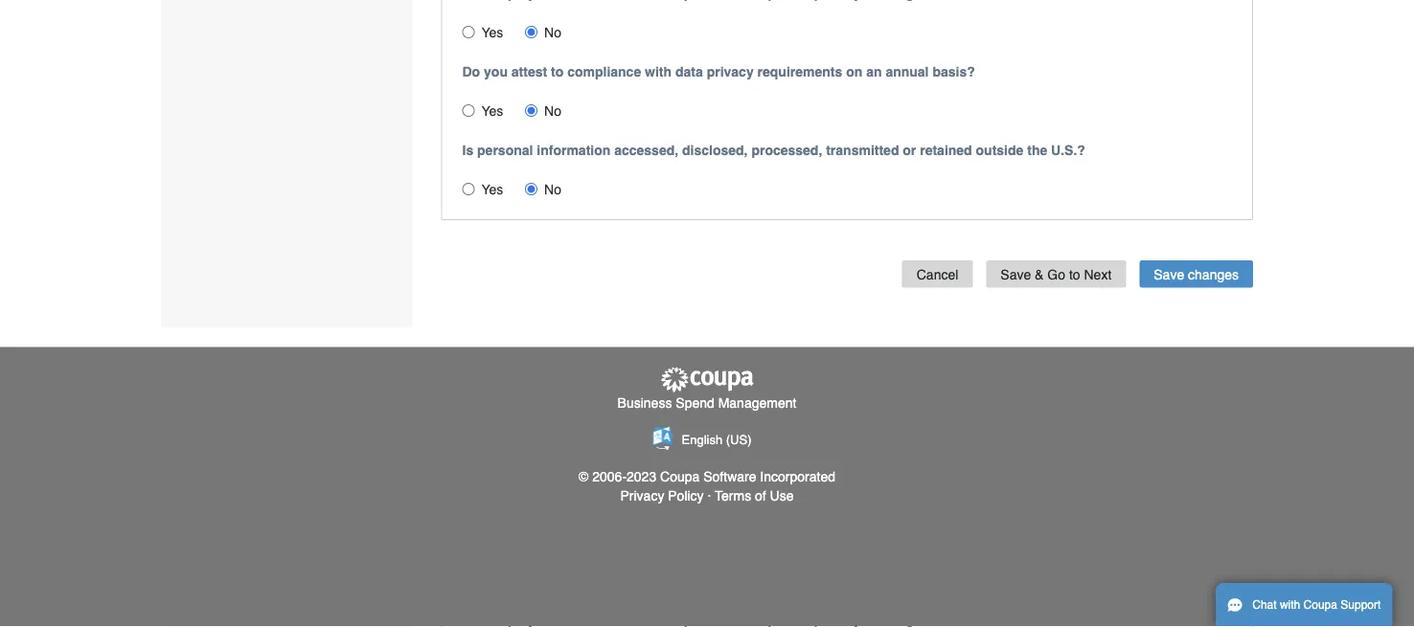 Task type: locate. For each thing, give the bounding box(es) containing it.
save & go to next
[[1001, 267, 1112, 283]]

outside
[[976, 143, 1024, 159]]

retained
[[920, 143, 973, 159]]

english (us)
[[682, 433, 752, 448]]

1 vertical spatial coupa
[[1304, 599, 1338, 613]]

the
[[1028, 143, 1048, 159]]

requirements
[[758, 65, 843, 80]]

2006-
[[593, 470, 627, 485]]

2 no from the top
[[545, 104, 562, 119]]

processed,
[[752, 143, 823, 159]]

with left data
[[645, 65, 672, 80]]

2 vertical spatial yes
[[482, 183, 504, 198]]

go
[[1048, 267, 1066, 283]]

0 vertical spatial to
[[551, 65, 564, 80]]

to right attest
[[551, 65, 564, 80]]

2 vertical spatial no
[[545, 183, 562, 198]]

with
[[645, 65, 672, 80], [1281, 599, 1301, 613]]

with right the chat
[[1281, 599, 1301, 613]]

1 vertical spatial no
[[545, 104, 562, 119]]

information
[[537, 143, 611, 159]]

chat with coupa support button
[[1216, 584, 1393, 628]]

to
[[551, 65, 564, 80], [1070, 267, 1081, 283]]

an
[[867, 65, 882, 80]]

yes up you
[[482, 25, 504, 41]]

terms of use
[[715, 489, 794, 504]]

0 vertical spatial with
[[645, 65, 672, 80]]

yes
[[482, 25, 504, 41], [482, 104, 504, 119], [482, 183, 504, 198]]

privacy policy
[[621, 489, 704, 504]]

no for information
[[545, 183, 562, 198]]

1 horizontal spatial with
[[1281, 599, 1301, 613]]

save left &
[[1001, 267, 1032, 283]]

0 horizontal spatial to
[[551, 65, 564, 80]]

is personal information accessed, disclosed, processed, transmitted or retained outside the u.s.?
[[463, 143, 1086, 159]]

0 horizontal spatial save
[[1001, 267, 1032, 283]]

terms of use link
[[715, 489, 794, 504]]

0 vertical spatial yes
[[482, 25, 504, 41]]

to right go
[[1070, 267, 1081, 283]]

2 yes from the top
[[482, 104, 504, 119]]

on
[[847, 65, 863, 80]]

None radio
[[463, 26, 475, 39], [525, 26, 538, 39], [525, 105, 538, 118], [463, 184, 475, 196], [525, 184, 538, 196], [463, 26, 475, 39], [525, 26, 538, 39], [525, 105, 538, 118], [463, 184, 475, 196], [525, 184, 538, 196]]

no up information
[[545, 104, 562, 119]]

1 horizontal spatial save
[[1154, 267, 1185, 283]]

chat with coupa support
[[1253, 599, 1382, 613]]

coupa left support
[[1304, 599, 1338, 613]]

or
[[903, 143, 917, 159]]

(us)
[[726, 433, 752, 448]]

save for save & go to next
[[1001, 267, 1032, 283]]

to for compliance
[[551, 65, 564, 80]]

&
[[1035, 267, 1044, 283]]

1 vertical spatial with
[[1281, 599, 1301, 613]]

save
[[1001, 267, 1032, 283], [1154, 267, 1185, 283]]

1 yes from the top
[[482, 25, 504, 41]]

yes for you
[[482, 104, 504, 119]]

incorporated
[[760, 470, 836, 485]]

transmitted
[[826, 143, 900, 159]]

yes down you
[[482, 104, 504, 119]]

coupa up policy
[[661, 470, 700, 485]]

0 vertical spatial coupa
[[661, 470, 700, 485]]

3 no from the top
[[545, 183, 562, 198]]

cancel
[[917, 267, 959, 283]]

1 vertical spatial yes
[[482, 104, 504, 119]]

english
[[682, 433, 723, 448]]

yes down personal
[[482, 183, 504, 198]]

3 yes from the top
[[482, 183, 504, 198]]

management
[[719, 396, 797, 412]]

no up attest
[[545, 25, 562, 41]]

save left changes
[[1154, 267, 1185, 283]]

to inside button
[[1070, 267, 1081, 283]]

0 horizontal spatial coupa
[[661, 470, 700, 485]]

1 vertical spatial to
[[1070, 267, 1081, 283]]

0 vertical spatial no
[[545, 25, 562, 41]]

accessed,
[[615, 143, 679, 159]]

is
[[463, 143, 474, 159]]

2 save from the left
[[1154, 267, 1185, 283]]

no
[[545, 25, 562, 41], [545, 104, 562, 119], [545, 183, 562, 198]]

1 no from the top
[[545, 25, 562, 41]]

1 save from the left
[[1001, 267, 1032, 283]]

annual
[[886, 65, 929, 80]]

1 horizontal spatial coupa
[[1304, 599, 1338, 613]]

None radio
[[463, 105, 475, 118]]

coupa
[[661, 470, 700, 485], [1304, 599, 1338, 613]]

privacy
[[621, 489, 665, 504]]

1 horizontal spatial to
[[1070, 267, 1081, 283]]

no down information
[[545, 183, 562, 198]]



Task type: vqa. For each thing, say whether or not it's contained in the screenshot.
Online
no



Task type: describe. For each thing, give the bounding box(es) containing it.
coupa inside chat with coupa support button
[[1304, 599, 1338, 613]]

software
[[704, 470, 757, 485]]

coupa supplier portal image
[[659, 367, 755, 394]]

disclosed,
[[683, 143, 748, 159]]

save for save changes
[[1154, 267, 1185, 283]]

privacy policy link
[[621, 489, 704, 504]]

0 horizontal spatial with
[[645, 65, 672, 80]]

next
[[1085, 267, 1112, 283]]

data
[[676, 65, 703, 80]]

of
[[755, 489, 767, 504]]

no for attest
[[545, 104, 562, 119]]

2023
[[627, 470, 657, 485]]

to for next
[[1070, 267, 1081, 283]]

u.s.?
[[1052, 143, 1086, 159]]

privacy
[[707, 65, 754, 80]]

yes for personal
[[482, 183, 504, 198]]

attest
[[512, 65, 548, 80]]

©
[[579, 470, 589, 485]]

save & go to next button
[[987, 261, 1127, 289]]

support
[[1341, 599, 1382, 613]]

compliance
[[568, 65, 641, 80]]

business
[[618, 396, 672, 412]]

terms
[[715, 489, 752, 504]]

chat
[[1253, 599, 1277, 613]]

cancel link
[[903, 261, 973, 289]]

policy
[[668, 489, 704, 504]]

© 2006-2023 coupa software incorporated
[[579, 470, 836, 485]]

save changes
[[1154, 267, 1239, 283]]

save changes button
[[1140, 261, 1254, 289]]

business spend management
[[618, 396, 797, 412]]

changes
[[1189, 267, 1239, 283]]

spend
[[676, 396, 715, 412]]

with inside button
[[1281, 599, 1301, 613]]

do you attest to compliance with data privacy requirements on an annual basis?
[[463, 65, 976, 80]]

basis?
[[933, 65, 976, 80]]

do
[[463, 65, 480, 80]]

you
[[484, 65, 508, 80]]

personal
[[477, 143, 533, 159]]

use
[[770, 489, 794, 504]]



